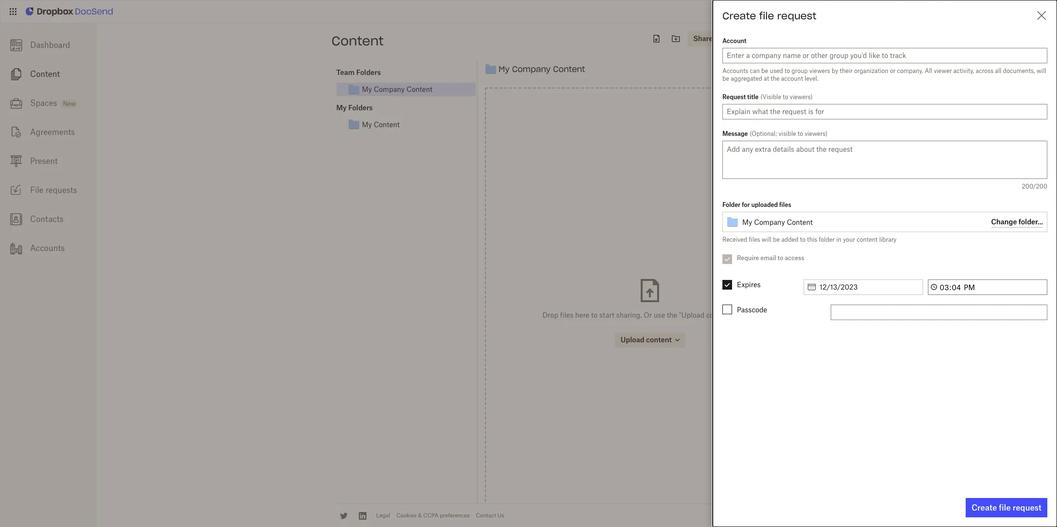 Task type: locate. For each thing, give the bounding box(es) containing it.
1 vertical spatial be
[[723, 75, 730, 82]]

their
[[840, 67, 853, 75]]

1 horizontal spatial request
[[1013, 503, 1042, 513]]

0 vertical spatial folders
[[356, 68, 381, 76]]

1 vertical spatial folders
[[348, 103, 373, 112]]

0 vertical spatial create
[[723, 10, 757, 22]]

received files will be added to this folder in your content library
[[723, 236, 897, 243]]

to inside accounts can be used to group viewers by their organization or company. all viewer activity, across all documents, will be aggregated at the account level.
[[785, 67, 790, 75]]

0 vertical spatial request
[[778, 10, 817, 22]]

be
[[762, 67, 769, 75], [723, 75, 730, 82], [773, 236, 780, 243]]

folder for uploaded files
[[723, 201, 792, 209]]

accounts inside accounts can be used to group viewers by their organization or company. all viewer activity, across all documents, will be aggregated at the account level.
[[723, 67, 749, 75]]

at
[[764, 75, 770, 82]]

0 horizontal spatial create
[[723, 10, 757, 22]]

folders right team in the left top of the page
[[356, 68, 381, 76]]

agreements
[[30, 127, 75, 137]]

be left 'added'
[[773, 236, 780, 243]]

present link
[[0, 147, 97, 176]]

1 vertical spatial will
[[762, 236, 772, 243]]

0 horizontal spatial be
[[723, 75, 730, 82]]

viewers) for request title (visible to viewers)
[[790, 93, 813, 101]]

0 horizontal spatial request
[[778, 10, 817, 22]]

change folder...
[[992, 217, 1044, 226]]

folders inside team folders tree
[[356, 68, 381, 76]]

2 vertical spatial my company content
[[743, 218, 813, 226]]

0 vertical spatial accounts
[[723, 67, 749, 75]]

content
[[857, 236, 878, 243]]

1 horizontal spatial folder image
[[485, 64, 497, 75]]

folder image inside my company content 'tree item'
[[348, 84, 360, 95]]

in
[[837, 236, 842, 243]]

viewers) down account
[[790, 93, 813, 101]]

Expiration Time time field
[[928, 280, 1048, 295]]

will inside accounts can be used to group viewers by their organization or company. all viewer activity, across all documents, will be aggregated at the account level.
[[1037, 67, 1047, 75]]

company
[[997, 3, 1028, 12], [512, 65, 551, 74], [374, 85, 405, 93], [754, 218, 785, 226]]

file inside button
[[999, 503, 1011, 513]]

my company content inside button
[[362, 85, 433, 93]]

1 vertical spatial create
[[972, 503, 998, 513]]

0 vertical spatial be
[[762, 67, 769, 75]]

0 horizontal spatial files
[[749, 236, 761, 243]]

accounts inside accounts link
[[30, 243, 65, 253]]

added
[[782, 236, 799, 243]]

1 horizontal spatial will
[[1037, 67, 1047, 75]]

my company content button
[[348, 84, 476, 95]]

my inside button
[[362, 85, 372, 93]]

accounts for accounts can be used to group viewers by their organization or company. all viewer activity, across all documents, will be aggregated at the account level.
[[723, 67, 749, 75]]

account
[[782, 75, 803, 82]]

2 horizontal spatial folder image
[[727, 216, 739, 228]]

folder image
[[485, 64, 497, 75], [348, 84, 360, 95], [727, 216, 739, 228]]

files right the uploaded
[[780, 201, 792, 209]]

1 vertical spatial my company content
[[362, 85, 433, 93]]

0 horizontal spatial my company content
[[362, 85, 433, 93]]

0 horizontal spatial accounts
[[30, 243, 65, 253]]

or
[[890, 67, 896, 75]]

1 vertical spatial request
[[1013, 503, 1042, 513]]

my company content for right folder icon
[[743, 218, 813, 226]]

to left this
[[800, 236, 806, 243]]

folders
[[356, 68, 381, 76], [348, 103, 373, 112]]

files up require
[[749, 236, 761, 243]]

folder
[[723, 201, 741, 209]]

request files image
[[651, 33, 663, 45]]

0 vertical spatial viewers)
[[790, 93, 813, 101]]

my folders tree
[[336, 102, 476, 131]]

1 vertical spatial create file request
[[972, 503, 1042, 513]]

2 vertical spatial be
[[773, 236, 780, 243]]

account
[[723, 37, 747, 45]]

content link
[[0, 60, 97, 89]]

viewers)
[[790, 93, 813, 101], [805, 130, 828, 137]]

(optional;
[[750, 130, 777, 137]]

will right documents,
[[1037, 67, 1047, 75]]

file
[[30, 185, 43, 195]]

create file request
[[723, 10, 817, 22], [972, 503, 1042, 513]]

my
[[985, 3, 995, 12], [499, 65, 510, 74], [362, 85, 372, 93], [336, 103, 347, 112], [743, 218, 753, 226]]

0 horizontal spatial folder image
[[348, 84, 360, 95]]

change
[[992, 217, 1017, 226]]

accounts down 'contacts'
[[30, 243, 65, 253]]

accounts can be used to group viewers by their organization or company. all viewer activity, across all documents, will be aggregated at the account level.
[[723, 67, 1047, 82]]

sidebar spaces image
[[10, 97, 22, 109]]

accounts
[[723, 67, 749, 75], [30, 243, 65, 253]]

cookies & ccpa preferences link
[[397, 513, 470, 519]]

accounts for accounts
[[30, 243, 65, 253]]

requests
[[46, 185, 77, 195]]

dashboard
[[30, 40, 70, 50]]

1 horizontal spatial accounts
[[723, 67, 749, 75]]

0 vertical spatial will
[[1037, 67, 1047, 75]]

spaces
[[30, 98, 57, 108]]

content
[[332, 33, 384, 49], [715, 34, 742, 43], [553, 65, 585, 74], [30, 69, 60, 79], [407, 85, 433, 93], [787, 218, 813, 226]]

create
[[723, 10, 757, 22], [972, 503, 998, 513]]

0 horizontal spatial will
[[762, 236, 772, 243]]

1 vertical spatial viewers)
[[805, 130, 828, 137]]

files
[[780, 201, 792, 209], [749, 236, 761, 243]]

2 vertical spatial folder image
[[727, 216, 739, 228]]

contact us
[[476, 513, 505, 519]]

require
[[737, 254, 760, 262]]

documents,
[[1004, 67, 1036, 75]]

create inside create file request button
[[972, 503, 998, 513]]

folders down the team folders
[[348, 103, 373, 112]]

create file request inside button
[[972, 503, 1042, 513]]

sidebar contacts image
[[10, 213, 22, 225]]

Explain what the request is for text field
[[723, 105, 1047, 119]]

uploaded
[[752, 201, 778, 209]]

will
[[1037, 67, 1047, 75], [762, 236, 772, 243]]

new folder. clicking this button will open the add folder dialog image
[[670, 33, 682, 45]]

Passcode text field
[[832, 305, 1047, 320]]

viewers
[[810, 67, 831, 75]]

1 horizontal spatial be
[[762, 67, 769, 75]]

spaces new
[[30, 98, 76, 108]]

to right email
[[778, 254, 784, 262]]

sidebar present image
[[10, 155, 22, 167]]

1 vertical spatial file
[[999, 503, 1011, 513]]

be up at
[[762, 67, 769, 75]]

tree
[[336, 118, 476, 131]]

for
[[742, 201, 750, 209]]

1 vertical spatial folder image
[[348, 84, 360, 95]]

0 vertical spatial file
[[760, 10, 775, 22]]

2 horizontal spatial my company content
[[743, 218, 813, 226]]

accounts up aggregated
[[723, 67, 749, 75]]

receive image
[[10, 184, 22, 196]]

1 horizontal spatial create file request
[[972, 503, 1042, 513]]

0 horizontal spatial file
[[760, 10, 775, 22]]

1 horizontal spatial my company content
[[499, 65, 585, 74]]

200/200
[[1022, 183, 1048, 190]]

folder
[[819, 236, 835, 243]]

0 vertical spatial create file request
[[723, 10, 817, 22]]

0 vertical spatial files
[[780, 201, 792, 209]]

to up account
[[785, 67, 790, 75]]

will up email
[[762, 236, 772, 243]]

be up request
[[723, 75, 730, 82]]

sidebar ndas image
[[10, 126, 22, 138]]

viewers) right visible
[[805, 130, 828, 137]]

by
[[832, 67, 839, 75]]

present
[[30, 156, 58, 166]]

1 horizontal spatial file
[[999, 503, 1011, 513]]

agreements link
[[0, 118, 97, 147]]

1 vertical spatial accounts
[[30, 243, 65, 253]]

folders inside my folders tree
[[348, 103, 373, 112]]

Add any extra details about the request text field
[[723, 141, 1048, 179]]

my company content
[[499, 65, 585, 74], [362, 85, 433, 93], [743, 218, 813, 226]]

1 horizontal spatial create
[[972, 503, 998, 513]]

accounts link
[[0, 234, 97, 263]]

viewer
[[934, 67, 952, 75]]



Task type: vqa. For each thing, say whether or not it's contained in the screenshot.
Question at the top
no



Task type: describe. For each thing, give the bounding box(es) containing it.
my company content tree item
[[336, 83, 476, 96]]

your
[[843, 236, 856, 243]]

file requests link
[[0, 176, 97, 205]]

title
[[748, 93, 759, 101]]

passcode
[[737, 306, 768, 314]]

to right (visible
[[783, 93, 789, 101]]

change folder... button
[[992, 216, 1044, 228]]

library
[[880, 236, 897, 243]]

contact
[[476, 513, 496, 519]]

contacts link
[[0, 205, 97, 234]]

&
[[418, 513, 422, 519]]

sidebar accounts image
[[10, 242, 22, 254]]

email
[[761, 254, 777, 262]]

all
[[996, 67, 1002, 75]]

the
[[771, 75, 780, 82]]

1 horizontal spatial files
[[780, 201, 792, 209]]

contact us link
[[476, 513, 505, 519]]

folder...
[[1019, 217, 1044, 226]]

received
[[723, 236, 748, 243]]

sidebar documents image
[[10, 68, 22, 80]]

can
[[750, 67, 760, 75]]

group
[[792, 67, 808, 75]]

folders for team folders
[[356, 68, 381, 76]]

create file request button
[[966, 498, 1048, 518]]

ccpa
[[423, 513, 439, 519]]

activity,
[[954, 67, 975, 75]]

legal
[[376, 513, 390, 519]]

this
[[808, 236, 818, 243]]

file requests
[[30, 185, 77, 195]]

share content button
[[688, 31, 748, 46]]

share content
[[694, 34, 742, 43]]

content inside share content button
[[715, 34, 742, 43]]

Expiration Date text field
[[820, 280, 923, 295]]

level.
[[805, 75, 819, 82]]

message
[[723, 130, 748, 137]]

sidebar dashboard image
[[10, 39, 22, 51]]

team folders
[[336, 68, 381, 76]]

used
[[770, 67, 783, 75]]

company inside my company content button
[[374, 85, 405, 93]]

request inside button
[[1013, 503, 1042, 513]]

expires
[[737, 281, 761, 289]]

team folders tree
[[336, 67, 476, 96]]

all
[[925, 67, 933, 75]]

viewers) for message (optional; visible to viewers)
[[805, 130, 828, 137]]

0 vertical spatial folder image
[[485, 64, 497, 75]]

content inside 'content' link
[[30, 69, 60, 79]]

2 horizontal spatial be
[[773, 236, 780, 243]]

0 horizontal spatial create file request
[[723, 10, 817, 22]]

visible
[[779, 130, 797, 137]]

legal link
[[376, 513, 390, 519]]

request
[[723, 93, 746, 101]]

us
[[498, 513, 505, 519]]

aggregated
[[731, 75, 763, 82]]

new
[[63, 100, 76, 107]]

require email to access
[[737, 254, 805, 262]]

share
[[694, 34, 713, 43]]

dashboard link
[[0, 30, 97, 60]]

Account text field
[[723, 48, 1047, 63]]

close image
[[1036, 10, 1048, 21]]

my folders
[[336, 103, 373, 112]]

contacts
[[30, 214, 64, 224]]

folders for my folders
[[348, 103, 373, 112]]

1 vertical spatial files
[[749, 236, 761, 243]]

(visible
[[761, 93, 782, 101]]

my company content for folder icon inside my company content 'tree item'
[[362, 85, 433, 93]]

company.
[[898, 67, 924, 75]]

my inside tree
[[336, 103, 347, 112]]

organization
[[855, 67, 889, 75]]

request title (visible to viewers)
[[723, 93, 813, 101]]

message (optional; visible to viewers)
[[723, 130, 828, 137]]

preferences
[[440, 513, 470, 519]]

team
[[336, 68, 355, 76]]

access
[[785, 254, 805, 262]]

content inside my company content button
[[407, 85, 433, 93]]

my company
[[985, 3, 1028, 12]]

to right visible
[[798, 130, 804, 137]]

cookies & ccpa preferences
[[397, 513, 470, 519]]

across
[[976, 67, 994, 75]]

cookies
[[397, 513, 417, 519]]

0 vertical spatial my company content
[[499, 65, 585, 74]]



